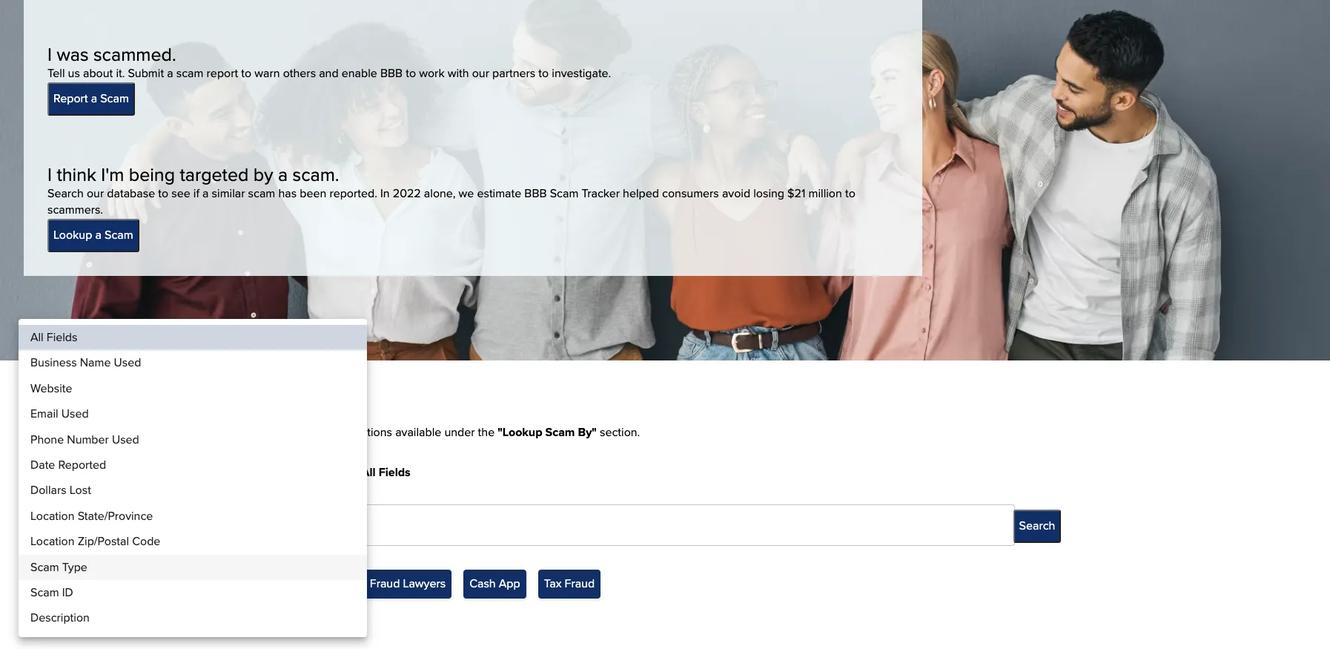 Task type: vqa. For each thing, say whether or not it's contained in the screenshot.
the Email
yes



Task type: locate. For each thing, give the bounding box(es) containing it.
0 vertical spatial database
[[107, 185, 155, 202]]

consumers
[[662, 185, 719, 202]]

by left section.
[[578, 423, 592, 440]]

2 vertical spatial used
[[112, 431, 139, 448]]

1 horizontal spatial fraud
[[565, 575, 595, 592]]

a
[[167, 65, 173, 82], [91, 90, 97, 107], [278, 161, 288, 187], [203, 185, 209, 202], [95, 226, 102, 243]]

0 horizontal spatial search
[[47, 185, 84, 202]]

1 horizontal spatial database
[[203, 423, 252, 440]]

database
[[107, 185, 155, 202], [203, 423, 252, 440]]

0 horizontal spatial bbb
[[380, 65, 403, 82]]

fraud left the lawyers on the left
[[370, 575, 400, 592]]

available
[[395, 423, 442, 440]]

0 horizontal spatial database
[[107, 185, 155, 202]]

it.
[[116, 65, 125, 82]]

cash app
[[470, 575, 520, 592]]

lookup down scammers.
[[53, 226, 92, 243]]

scam
[[100, 90, 129, 107], [550, 185, 579, 202], [105, 226, 133, 243], [238, 387, 296, 421], [546, 423, 575, 440], [78, 464, 108, 481], [30, 558, 59, 575], [30, 584, 59, 601]]

fields inside option
[[47, 329, 77, 346]]

scam id
[[30, 584, 73, 601]]

1 horizontal spatial our
[[472, 65, 490, 82]]

options
[[354, 423, 392, 440]]

scam inside button
[[105, 226, 133, 243]]

all fields inside popup button
[[46, 517, 93, 534]]

alone,
[[424, 185, 456, 202]]

scam type
[[30, 558, 87, 575]]

finds
[[78, 575, 107, 592]]

location zip/postal code
[[30, 533, 160, 550]]

1 i from the top
[[47, 41, 52, 68]]

None text field
[[362, 505, 1002, 546]]

location down dollars on the left
[[30, 507, 75, 524]]

1 vertical spatial i
[[47, 161, 52, 187]]

1 vertical spatial search
[[1020, 517, 1056, 534]]

website option
[[19, 376, 367, 401]]

all down dollars on the left
[[46, 517, 59, 534]]

all
[[30, 329, 44, 346], [362, 464, 376, 481], [46, 517, 59, 534]]

targeted
[[180, 161, 249, 187]]

database left the using
[[203, 423, 252, 440]]

scam left report
[[176, 65, 204, 82]]

popular
[[36, 575, 75, 592]]

used for name
[[114, 354, 141, 371]]

using
[[255, 423, 283, 440]]

was
[[57, 41, 89, 68]]

0 vertical spatial by
[[578, 423, 592, 440]]

0 vertical spatial fields
[[47, 329, 77, 346]]

our up lookup a scam
[[87, 185, 104, 202]]

0 vertical spatial our
[[472, 65, 490, 82]]

pet
[[124, 575, 141, 592]]

by inside lookup an existing scam you can search the scamtracker database using one or many options available under the " lookup scam by " section.
[[578, 423, 592, 440]]

all inside popup button
[[46, 517, 59, 534]]

a right by
[[278, 161, 288, 187]]

lookup for by
[[36, 464, 75, 481]]

fields for 'all fields' popup button
[[62, 517, 93, 534]]

0 vertical spatial location
[[30, 507, 75, 524]]

1 horizontal spatial search
[[1020, 517, 1056, 534]]

our inside i think i'm being targeted by a scam. search our database to see if a similar scam has been reported. in 2022 alone, we estimate bbb scam tracker helped consumers avoid losing $21 million to scammers.
[[87, 185, 104, 202]]

our
[[472, 65, 490, 82], [87, 185, 104, 202]]

us
[[68, 65, 80, 82]]

tell
[[47, 65, 65, 82]]

0 horizontal spatial fraud
[[370, 575, 400, 592]]

lookup inside button
[[53, 226, 92, 243]]

description option
[[19, 606, 367, 631]]

0 vertical spatial scam
[[176, 65, 204, 82]]

partners
[[493, 65, 536, 82]]

used down an
[[112, 431, 139, 448]]

i
[[47, 41, 52, 68], [47, 161, 52, 187]]

fraud right tax
[[565, 575, 595, 592]]

scam down it.
[[100, 90, 129, 107]]

avoid
[[722, 185, 751, 202]]

1 vertical spatial scam
[[248, 185, 275, 202]]

zip/postal
[[78, 533, 129, 550]]

scam left section.
[[546, 423, 575, 440]]

estimate
[[477, 185, 522, 202]]

the down an
[[117, 423, 134, 440]]

and
[[319, 65, 339, 82]]

1 vertical spatial database
[[203, 423, 252, 440]]

2 i from the top
[[47, 161, 52, 187]]

lookup up dollars lost
[[36, 464, 75, 481]]

fraud for tax
[[565, 575, 595, 592]]

2 vertical spatial fields
[[62, 517, 93, 534]]

used right name
[[114, 354, 141, 371]]

i left think
[[47, 161, 52, 187]]

2 fraud from the left
[[565, 575, 595, 592]]

1 vertical spatial location
[[30, 533, 75, 550]]

0 horizontal spatial scam
[[176, 65, 204, 82]]

we
[[459, 185, 474, 202]]

our inside i was scammed. tell us about it. submit a scam report to warn others and enable bbb to work with our partners to investigate.
[[472, 65, 490, 82]]

section.
[[600, 423, 640, 440]]

cash
[[470, 575, 496, 592]]

the right under
[[478, 423, 495, 440]]

scam left has
[[248, 185, 275, 202]]

location for location zip/postal code
[[30, 533, 75, 550]]

" right under
[[498, 423, 503, 440]]

all fields for all fields option
[[30, 329, 77, 346]]

see
[[172, 185, 190, 202]]

1 vertical spatial all
[[362, 464, 376, 481]]

database inside lookup an existing scam you can search the scamtracker database using one or many options available under the " lookup scam by " section.
[[203, 423, 252, 440]]

all inside option
[[30, 329, 44, 346]]

used up the 'can'
[[61, 405, 89, 422]]

to left see on the top left of the page
[[158, 185, 168, 202]]

2 vertical spatial all
[[46, 517, 59, 534]]

existing
[[150, 387, 232, 421]]

1 fraud from the left
[[370, 575, 400, 592]]

fields down the options
[[379, 464, 411, 481]]

tax fraud
[[544, 575, 595, 592]]

scam up the using
[[238, 387, 296, 421]]

lookup right under
[[503, 423, 543, 440]]

enable
[[342, 65, 377, 82]]

all down the options
[[362, 464, 376, 481]]

id
[[62, 584, 73, 601]]

lookup for existing
[[36, 387, 113, 421]]

about
[[83, 65, 113, 82]]

location state/province option
[[19, 503, 367, 529]]

1 vertical spatial all fields
[[362, 464, 411, 481]]

many
[[323, 423, 351, 440]]

to right million
[[846, 185, 856, 202]]

code
[[132, 533, 160, 550]]

all fields down dollars lost
[[46, 517, 93, 534]]

the
[[117, 423, 134, 440], [478, 423, 495, 440]]

i for i was scammed.
[[47, 41, 52, 68]]

has
[[278, 185, 297, 202]]

all up business
[[30, 329, 44, 346]]

i inside i was scammed. tell us about it. submit a scam report to warn others and enable bbb to work with our partners to investigate.
[[47, 41, 52, 68]]

by right reported
[[111, 464, 125, 481]]

0 vertical spatial bbb
[[380, 65, 403, 82]]

0 horizontal spatial all
[[30, 329, 44, 346]]

a right the report
[[91, 90, 97, 107]]

" left section.
[[592, 423, 597, 440]]

0 horizontal spatial by
[[111, 464, 125, 481]]

scam.
[[293, 161, 339, 187]]

popular finds
[[36, 575, 107, 592]]

1 vertical spatial our
[[87, 185, 104, 202]]

1 horizontal spatial scam
[[248, 185, 275, 202]]

to left "work"
[[406, 65, 416, 82]]

scam inside i think i'm being targeted by a scam. search our database to see if a similar scam has been reported. in 2022 alone, we estimate bbb scam tracker helped consumers avoid losing $21 million to scammers.
[[550, 185, 579, 202]]

all fields up business
[[30, 329, 77, 346]]

all fields option
[[19, 325, 367, 350]]

1 vertical spatial bbb
[[525, 185, 547, 202]]

2 location from the top
[[30, 533, 75, 550]]

fields inside popup button
[[62, 517, 93, 534]]

1 horizontal spatial bbb
[[525, 185, 547, 202]]

location for location state/province
[[30, 507, 75, 524]]

0 vertical spatial all fields
[[30, 329, 77, 346]]

dollars lost
[[30, 482, 91, 499]]

location
[[30, 507, 75, 524], [30, 533, 75, 550]]

a down scammers.
[[95, 226, 102, 243]]

if
[[193, 185, 199, 202]]

scam down i'm
[[105, 226, 133, 243]]

all for all fields option
[[30, 329, 44, 346]]

i inside i think i'm being targeted by a scam. search our database to see if a similar scam has been reported. in 2022 alone, we estimate bbb scam tracker helped consumers avoid losing $21 million to scammers.
[[47, 161, 52, 187]]

in
[[381, 185, 390, 202]]

location up scam type
[[30, 533, 75, 550]]

business
[[30, 354, 77, 371]]

scam up scam id at the bottom left of the page
[[30, 558, 59, 575]]

all fields list box
[[19, 319, 367, 637]]

bbb
[[380, 65, 403, 82], [525, 185, 547, 202]]

bbb right "estimate"
[[525, 185, 547, 202]]

a right submit
[[167, 65, 173, 82]]

fields up business
[[47, 329, 77, 346]]

you
[[36, 423, 55, 440]]

i left was
[[47, 41, 52, 68]]

lookup up the 'can'
[[36, 387, 113, 421]]

0 vertical spatial used
[[114, 354, 141, 371]]

0 vertical spatial i
[[47, 41, 52, 68]]

by
[[254, 161, 273, 187]]

i was scammed. tell us about it. submit a scam report to warn others and enable bbb to work with our partners to investigate.
[[47, 41, 611, 82]]

1 the from the left
[[117, 423, 134, 440]]

scam left the tracker at the left top
[[550, 185, 579, 202]]

1 horizontal spatial "
[[592, 423, 597, 440]]

all fields inside option
[[30, 329, 77, 346]]

0 vertical spatial search
[[47, 185, 84, 202]]

consumer fraud lawyers
[[313, 575, 446, 592]]

scams
[[144, 575, 179, 592]]

all for 'all fields' popup button
[[46, 517, 59, 534]]

1 horizontal spatial the
[[478, 423, 495, 440]]

0 horizontal spatial "
[[498, 423, 503, 440]]

2 vertical spatial all fields
[[46, 517, 93, 534]]

submit
[[128, 65, 164, 82]]

1 horizontal spatial all
[[46, 517, 59, 534]]

fields down lost
[[62, 517, 93, 534]]

all fields down the options
[[362, 464, 411, 481]]

lookup a scam
[[53, 226, 133, 243]]

0 horizontal spatial the
[[117, 423, 134, 440]]

an
[[119, 387, 144, 421]]

dollars lost option
[[19, 478, 367, 503]]

our right with
[[472, 65, 490, 82]]

1 location from the top
[[30, 507, 75, 524]]

date reported option
[[19, 452, 367, 478]]

pyramid
[[202, 575, 244, 592]]

email used
[[30, 405, 89, 422]]

others
[[283, 65, 316, 82]]

bbb right the enable
[[380, 65, 403, 82]]

0 horizontal spatial our
[[87, 185, 104, 202]]

0 vertical spatial all
[[30, 329, 44, 346]]

fraud for consumer
[[370, 575, 400, 592]]

1 horizontal spatial by
[[578, 423, 592, 440]]

scam inside button
[[100, 90, 129, 107]]

database left see on the top left of the page
[[107, 185, 155, 202]]

name
[[80, 354, 111, 371]]



Task type: describe. For each thing, give the bounding box(es) containing it.
2 " from the left
[[592, 423, 597, 440]]

scheme
[[247, 575, 290, 592]]

2 horizontal spatial all
[[362, 464, 376, 481]]

location zip/postal code option
[[19, 529, 367, 554]]

lookup scam by
[[36, 464, 125, 481]]

email
[[30, 405, 58, 422]]

consumer
[[313, 575, 367, 592]]

scam inside i think i'm being targeted by a scam. search our database to see if a similar scam has been reported. in 2022 alone, we estimate bbb scam tracker helped consumers avoid losing $21 million to scammers.
[[248, 185, 275, 202]]

bbb inside i was scammed. tell us about it. submit a scam report to warn others and enable bbb to work with our partners to investigate.
[[380, 65, 403, 82]]

2022
[[393, 185, 421, 202]]

scam left id
[[30, 584, 59, 601]]

lost
[[70, 482, 91, 499]]

date
[[30, 456, 55, 473]]

work
[[419, 65, 445, 82]]

phone number used
[[30, 431, 139, 448]]

under
[[445, 423, 475, 440]]

helped
[[623, 185, 659, 202]]

a inside button
[[95, 226, 102, 243]]

lookup a scam button
[[47, 218, 139, 252]]

pet scams
[[124, 575, 179, 592]]

2 the from the left
[[478, 423, 495, 440]]

a inside i was scammed. tell us about it. submit a scam report to warn others and enable bbb to work with our partners to investigate.
[[167, 65, 173, 82]]

reported
[[58, 456, 106, 473]]

phone number used option
[[19, 427, 367, 452]]

reported.
[[330, 185, 377, 202]]

pyramid scheme
[[202, 575, 290, 592]]

i think i'm being targeted by a scam. search our database to see if a similar scam has been reported. in 2022 alone, we estimate bbb scam tracker helped consumers avoid losing $21 million to scammers.
[[47, 161, 856, 218]]

$21
[[788, 185, 806, 202]]

tracker
[[582, 185, 620, 202]]

fields for all fields option
[[47, 329, 77, 346]]

a inside button
[[91, 90, 97, 107]]

report a scam
[[53, 90, 129, 107]]

email used option
[[19, 401, 367, 427]]

scam type option
[[19, 554, 367, 580]]

number
[[67, 431, 109, 448]]

business name used option
[[19, 350, 367, 376]]

1 vertical spatial fields
[[379, 464, 411, 481]]

being
[[129, 161, 175, 187]]

or
[[309, 423, 320, 440]]

similar
[[212, 185, 245, 202]]

i'm
[[101, 161, 124, 187]]

location state/province
[[30, 507, 153, 524]]

bbb inside i think i'm being targeted by a scam. search our database to see if a similar scam has been reported. in 2022 alone, we estimate bbb scam tracker helped consumers avoid losing $21 million to scammers.
[[525, 185, 547, 202]]

dollars
[[30, 482, 67, 499]]

search
[[80, 423, 114, 440]]

state/province
[[78, 507, 153, 524]]

think
[[57, 161, 96, 187]]

report
[[53, 90, 88, 107]]

app
[[499, 575, 520, 592]]

i for i think i'm being targeted by a scam.
[[47, 161, 52, 187]]

lawyers
[[403, 575, 446, 592]]

scammed.
[[93, 41, 176, 68]]

search inside i think i'm being targeted by a scam. search our database to see if a similar scam has been reported. in 2022 alone, we estimate bbb scam tracker helped consumers avoid losing $21 million to scammers.
[[47, 185, 84, 202]]

scam id option
[[19, 580, 367, 606]]

lookup an existing scam you can search the scamtracker database using one or many options available under the " lookup scam by " section.
[[36, 387, 640, 440]]

report
[[207, 65, 238, 82]]

to right partners
[[539, 65, 549, 82]]

million
[[809, 185, 843, 202]]

business name used
[[30, 354, 141, 371]]

a right the if
[[203, 185, 209, 202]]

scam up lost
[[78, 464, 108, 481]]

search button
[[1014, 509, 1062, 543]]

investigate.
[[552, 65, 611, 82]]

report a scam button
[[47, 82, 135, 116]]

to left the warn
[[241, 65, 252, 82]]

1 vertical spatial used
[[61, 405, 89, 422]]

phone
[[30, 431, 64, 448]]

scammers.
[[47, 201, 103, 218]]

type
[[62, 558, 87, 575]]

date reported
[[30, 456, 106, 473]]

can
[[58, 423, 77, 440]]

scam inside i was scammed. tell us about it. submit a scam report to warn others and enable bbb to work with our partners to investigate.
[[176, 65, 204, 82]]

with
[[448, 65, 469, 82]]

1 " from the left
[[498, 423, 503, 440]]

search inside button
[[1020, 517, 1056, 534]]

database inside i think i'm being targeted by a scam. search our database to see if a similar scam has been reported. in 2022 alone, we estimate bbb scam tracker helped consumers avoid losing $21 million to scammers.
[[107, 185, 155, 202]]

1 vertical spatial by
[[111, 464, 125, 481]]

all fields button
[[36, 505, 350, 546]]

all fields for 'all fields' popup button
[[46, 517, 93, 534]]

losing
[[754, 185, 785, 202]]

website
[[30, 380, 72, 397]]

one
[[286, 423, 306, 440]]

description
[[30, 609, 90, 626]]

been
[[300, 185, 327, 202]]

scamtracker
[[137, 423, 200, 440]]

used for number
[[112, 431, 139, 448]]

tax
[[544, 575, 562, 592]]

lookup for scam
[[53, 226, 92, 243]]



